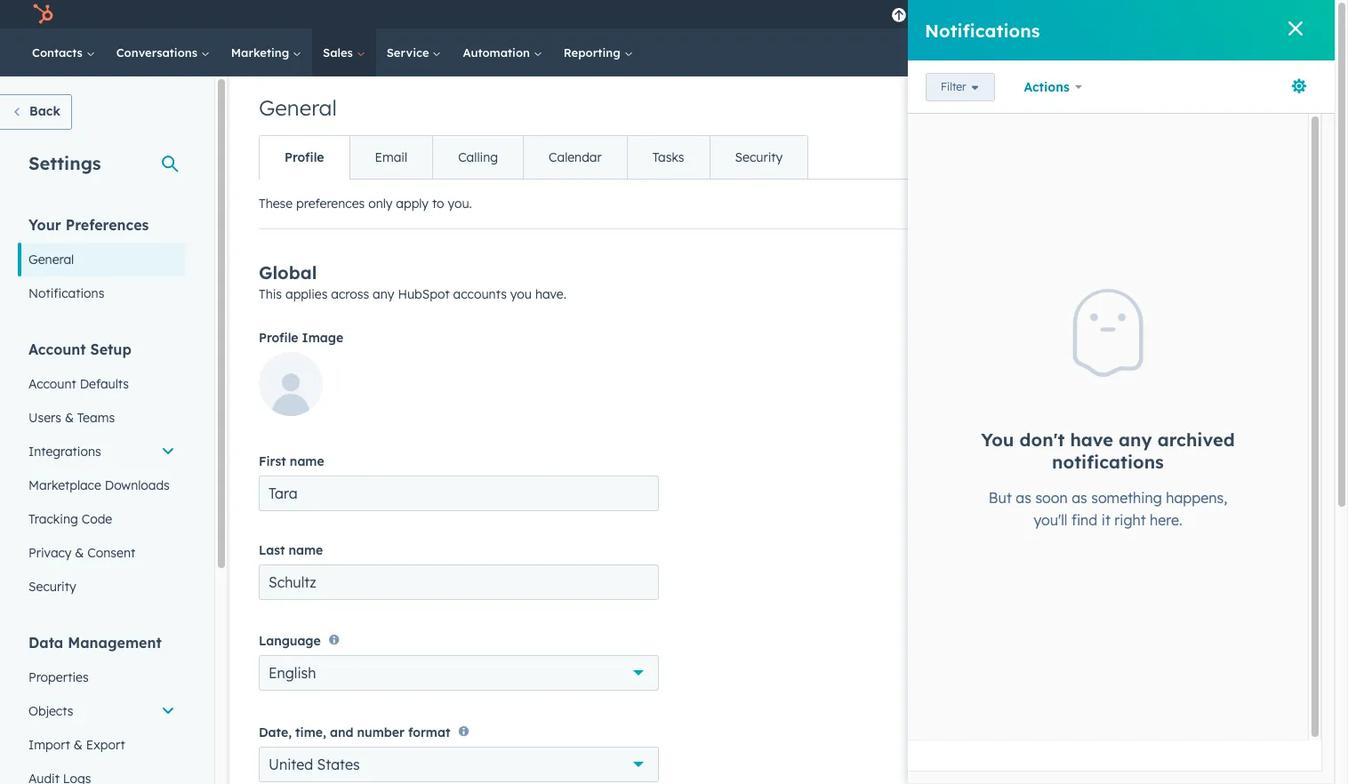Task type: describe. For each thing, give the bounding box(es) containing it.
you.
[[448, 196, 472, 212]]

objects
[[28, 704, 73, 720]]

settings image
[[1091, 8, 1107, 24]]

properties link
[[18, 661, 186, 695]]

time,
[[295, 725, 326, 741]]

reporting link
[[553, 28, 644, 77]]

service
[[387, 45, 433, 60]]

marketplace downloads
[[28, 478, 170, 494]]

preferences
[[296, 196, 365, 212]]

account defaults
[[28, 376, 129, 392]]

consent
[[87, 545, 135, 561]]

account defaults link
[[18, 367, 186, 401]]

1 horizontal spatial security
[[735, 149, 783, 165]]

users & teams link
[[18, 401, 186, 435]]

help button
[[1054, 0, 1084, 28]]

teams
[[77, 410, 115, 426]]

privacy
[[28, 545, 72, 561]]

search button
[[1289, 37, 1319, 68]]

import & export
[[28, 738, 125, 754]]

calling
[[458, 149, 498, 165]]

downloads
[[105, 478, 170, 494]]

global this applies across any hubspot accounts you have.
[[259, 262, 567, 302]]

& for teams
[[65, 410, 74, 426]]

applies
[[286, 286, 328, 302]]

tara schultz image
[[1158, 6, 1174, 22]]

date,
[[259, 725, 292, 741]]

to
[[432, 196, 444, 212]]

import & export link
[[18, 729, 186, 762]]

tasks link
[[627, 136, 710, 179]]

tasks
[[653, 149, 685, 165]]

account setup
[[28, 341, 131, 359]]

your
[[28, 216, 61, 234]]

import
[[28, 738, 70, 754]]

calling icon button
[[979, 3, 1009, 26]]

calendar link
[[523, 136, 627, 179]]

last
[[259, 543, 285, 559]]

and
[[330, 725, 354, 741]]

First name text field
[[259, 476, 659, 512]]

menu containing apoptosis studios 2
[[879, 0, 1314, 28]]

help image
[[1061, 8, 1077, 24]]

setup
[[90, 341, 131, 359]]

data management element
[[18, 633, 186, 785]]

date, time, and number format
[[259, 725, 451, 741]]

integrations
[[28, 444, 101, 460]]

preferences
[[66, 216, 149, 234]]

format
[[408, 725, 451, 741]]

notifications link
[[18, 277, 186, 310]]

code
[[82, 512, 112, 528]]

these
[[259, 196, 293, 212]]

united states button
[[259, 747, 659, 783]]

hubspot
[[398, 286, 450, 302]]

global
[[259, 262, 317, 284]]

across
[[331, 286, 369, 302]]

name for first name
[[290, 454, 324, 470]]

upgrade image
[[892, 8, 908, 24]]

marketplaces button
[[1013, 0, 1050, 28]]

marketplace
[[28, 478, 101, 494]]

calling link
[[432, 136, 523, 179]]

account for account setup
[[28, 341, 86, 359]]

english button
[[259, 656, 659, 692]]



Task type: vqa. For each thing, say whether or not it's contained in the screenshot.
Date
no



Task type: locate. For each thing, give the bounding box(es) containing it.
email link
[[349, 136, 432, 179]]

first name
[[259, 454, 324, 470]]

states
[[317, 756, 360, 774]]

menu
[[879, 0, 1314, 28]]

integrations button
[[18, 435, 186, 469]]

first
[[259, 454, 286, 470]]

general
[[259, 94, 337, 121], [28, 252, 74, 268]]

language
[[259, 634, 321, 650]]

hubspot link
[[21, 4, 67, 25]]

0 vertical spatial security link
[[710, 136, 808, 179]]

& right privacy
[[75, 545, 84, 561]]

1 vertical spatial name
[[289, 543, 323, 559]]

menu item
[[974, 0, 977, 28]]

hubspot image
[[32, 4, 53, 25]]

general down your
[[28, 252, 74, 268]]

users
[[28, 410, 61, 426]]

navigation
[[259, 135, 809, 180]]

these preferences only apply to you.
[[259, 196, 472, 212]]

profile link
[[260, 136, 349, 179]]

Search HubSpot search field
[[1085, 37, 1303, 68]]

Last name text field
[[259, 565, 659, 601]]

1 vertical spatial profile
[[259, 330, 299, 346]]

your preferences
[[28, 216, 149, 234]]

studios
[[1235, 7, 1276, 21]]

export
[[86, 738, 125, 754]]

name for last name
[[289, 543, 323, 559]]

data management
[[28, 634, 162, 652]]

0 horizontal spatial general
[[28, 252, 74, 268]]

contacts
[[32, 45, 86, 60]]

0 horizontal spatial security
[[28, 579, 76, 595]]

1 vertical spatial security
[[28, 579, 76, 595]]

&
[[65, 410, 74, 426], [75, 545, 84, 561], [74, 738, 83, 754]]

1 account from the top
[[28, 341, 86, 359]]

back
[[29, 103, 60, 119]]

0 vertical spatial security
[[735, 149, 783, 165]]

only
[[368, 196, 393, 212]]

privacy & consent link
[[18, 536, 186, 570]]

have.
[[535, 286, 567, 302]]

profile image
[[259, 330, 344, 346]]

account inside account defaults link
[[28, 376, 76, 392]]

security
[[735, 149, 783, 165], [28, 579, 76, 595]]

apply
[[396, 196, 429, 212]]

tracking
[[28, 512, 78, 528]]

edit button
[[259, 352, 323, 423]]

name right last
[[289, 543, 323, 559]]

notifications image
[[1121, 8, 1137, 24]]

search image
[[1298, 46, 1310, 59]]

1 vertical spatial general
[[28, 252, 74, 268]]

reporting
[[564, 45, 624, 60]]

1 horizontal spatial security link
[[710, 136, 808, 179]]

0 vertical spatial profile
[[285, 149, 324, 165]]

contacts link
[[21, 28, 106, 77]]

service link
[[376, 28, 452, 77]]

marketing
[[231, 45, 293, 60]]

general up profile link
[[259, 94, 337, 121]]

security inside the account setup element
[[28, 579, 76, 595]]

email
[[375, 149, 408, 165]]

conversations
[[116, 45, 201, 60]]

your preferences element
[[18, 215, 186, 310]]

profile up preferences
[[285, 149, 324, 165]]

marketing link
[[220, 28, 312, 77]]

sales link
[[312, 28, 376, 77]]

account up "users"
[[28, 376, 76, 392]]

2 vertical spatial &
[[74, 738, 83, 754]]

0 vertical spatial &
[[65, 410, 74, 426]]

2 account from the top
[[28, 376, 76, 392]]

apoptosis studios 2
[[1177, 7, 1286, 21]]

2
[[1279, 7, 1286, 21]]

users & teams
[[28, 410, 115, 426]]

& right "users"
[[65, 410, 74, 426]]

apoptosis studios 2 button
[[1147, 0, 1312, 28]]

privacy & consent
[[28, 545, 135, 561]]

1 vertical spatial &
[[75, 545, 84, 561]]

& for export
[[74, 738, 83, 754]]

apoptosis
[[1177, 7, 1232, 21]]

upgrade
[[911, 9, 961, 23]]

this
[[259, 286, 282, 302]]

accounts
[[453, 286, 507, 302]]

profile
[[285, 149, 324, 165], [259, 330, 299, 346]]

notifications button
[[1113, 0, 1144, 28]]

conversations link
[[106, 28, 220, 77]]

security link
[[710, 136, 808, 179], [18, 570, 186, 604]]

last name
[[259, 543, 323, 559]]

tracking code
[[28, 512, 112, 528]]

0 vertical spatial account
[[28, 341, 86, 359]]

settings
[[28, 152, 101, 174]]

image
[[302, 330, 344, 346]]

tracking code link
[[18, 503, 186, 536]]

& left export
[[74, 738, 83, 754]]

defaults
[[80, 376, 129, 392]]

notifications
[[28, 286, 104, 302]]

settings link
[[1088, 5, 1110, 24]]

marketplaces image
[[1024, 8, 1040, 24]]

account setup element
[[18, 340, 186, 604]]

calling icon image
[[986, 7, 1002, 23]]

profile left "image"
[[259, 330, 299, 346]]

data
[[28, 634, 63, 652]]

objects button
[[18, 695, 186, 729]]

any
[[373, 286, 395, 302]]

1 vertical spatial security link
[[18, 570, 186, 604]]

general inside general link
[[28, 252, 74, 268]]

account up account defaults
[[28, 341, 86, 359]]

sales
[[323, 45, 356, 60]]

calendar
[[549, 149, 602, 165]]

& inside data management element
[[74, 738, 83, 754]]

navigation containing profile
[[259, 135, 809, 180]]

profile for profile image
[[259, 330, 299, 346]]

1 horizontal spatial general
[[259, 94, 337, 121]]

profile for profile
[[285, 149, 324, 165]]

account
[[28, 341, 86, 359], [28, 376, 76, 392]]

0 vertical spatial name
[[290, 454, 324, 470]]

united states
[[269, 756, 360, 774]]

0 horizontal spatial security link
[[18, 570, 186, 604]]

profile inside profile link
[[285, 149, 324, 165]]

0 vertical spatial general
[[259, 94, 337, 121]]

number
[[357, 725, 405, 741]]

automation
[[463, 45, 534, 60]]

united
[[269, 756, 313, 774]]

you
[[510, 286, 532, 302]]

account for account defaults
[[28, 376, 76, 392]]

english
[[269, 665, 316, 683]]

1 vertical spatial account
[[28, 376, 76, 392]]

properties
[[28, 670, 89, 686]]

management
[[68, 634, 162, 652]]

back link
[[0, 94, 72, 130]]

name right the first
[[290, 454, 324, 470]]

marketplace downloads link
[[18, 469, 186, 503]]

automation link
[[452, 28, 553, 77]]

& for consent
[[75, 545, 84, 561]]

name
[[290, 454, 324, 470], [289, 543, 323, 559]]



